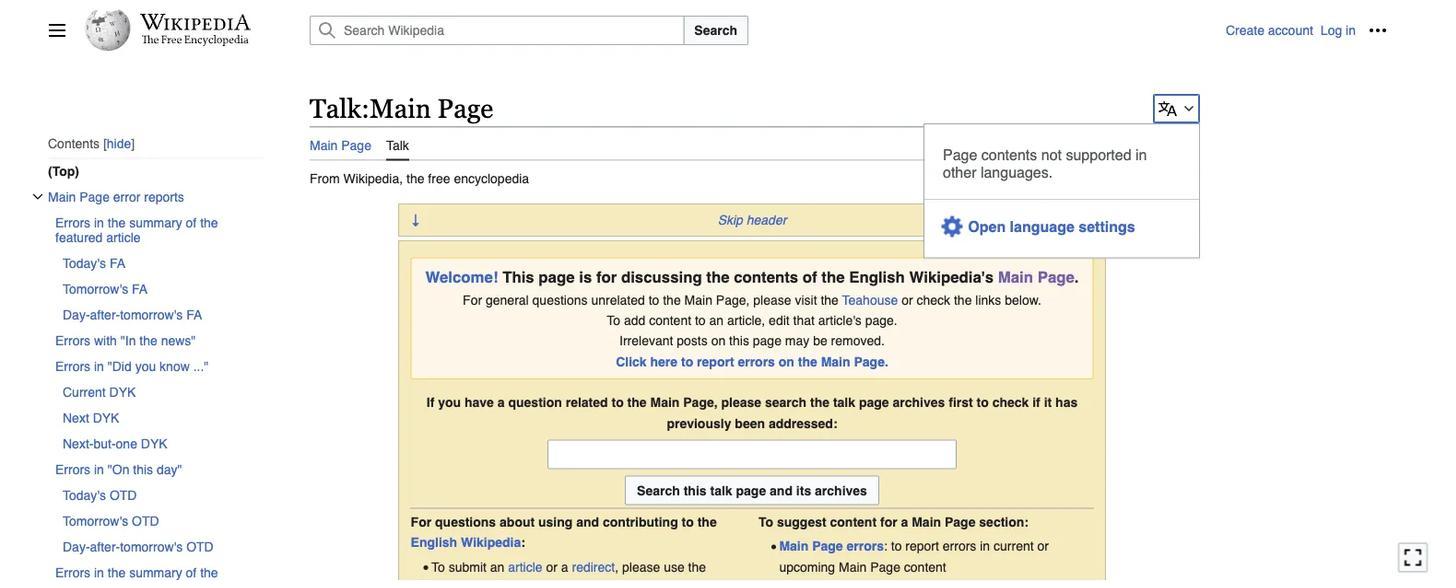 Task type: vqa. For each thing, say whether or not it's contained in the screenshot.
tomorrow's fa
yes



Task type: describe. For each thing, give the bounding box(es) containing it.
welcome! this page is for discussing the contents of the english wikipedia's main page . for general questions unrelated to the main page, please visit the teahouse or check the links below. to add content to an article, edit that article's page. irrelevant posts on this page may be removed. click here to report errors on the main page.
[[426, 268, 1079, 369]]

open language settings
[[968, 218, 1136, 235]]

main inside if you have a question related to the main page, please search the talk page archives first to check if it has previously been addressed:
[[651, 395, 680, 410]]

errors in "on this day"
[[55, 462, 182, 477]]

2 vertical spatial dyk
[[141, 436, 167, 451]]

day-after-tomorrow's fa link
[[63, 301, 264, 327]]

or inside : to report errors in current or upcoming main page content
[[1038, 539, 1049, 554]]

view history
[[1063, 138, 1133, 153]]

to right first
[[977, 395, 989, 410]]

main right x small image
[[48, 189, 76, 204]]

may
[[785, 334, 810, 349]]

removed.
[[831, 334, 885, 349]]

current
[[994, 539, 1034, 554]]

the right use
[[688, 560, 706, 575]]

day- for day-after-tomorrow's fa
[[63, 307, 90, 322]]

tomorrow's for tomorrow's fa
[[120, 307, 183, 322]]

errors in the summary of the featured article
[[55, 215, 218, 244]]

redirect link
[[572, 560, 615, 575]]

1 vertical spatial article
[[508, 560, 543, 575]]

main up posts
[[685, 293, 713, 307]]

errors in the summary of the featured article link
[[55, 209, 264, 250]]

for inside welcome! this page is for discussing the contents of the english wikipedia's main page . for general questions unrelated to the main page, please visit the teahouse or check the links below. to add content to an article, edit that article's page. irrelevant posts on this page may be removed. click here to report errors on the main page.
[[596, 268, 617, 286]]

edit
[[769, 313, 790, 328]]

errors with "in the news"
[[55, 333, 196, 348]]

the down discussing
[[663, 293, 681, 307]]

please inside welcome! this page is for discussing the contents of the english wikipedia's main page . for general questions unrelated to the main page, please visit the teahouse or check the links below. to add content to an article, edit that article's page. irrelevant posts on this page may be removed. click here to report errors on the main page.
[[754, 293, 792, 307]]

the left the free
[[407, 171, 425, 186]]

to inside welcome! this page is for discussing the contents of the english wikipedia's main page . for general questions unrelated to the main page, please visit the teahouse or check the links below. to add content to an article, edit that article's page. irrelevant posts on this page may be removed. click here to report errors on the main page.
[[607, 313, 621, 328]]

day- for day-after-tomorrow's otd
[[63, 539, 90, 554]]

question
[[509, 395, 562, 410]]

create
[[1226, 23, 1265, 38]]

current dyk link
[[63, 379, 264, 405]]

have
[[465, 395, 494, 410]]

to inside : to report errors in current or upcoming main page content
[[891, 539, 902, 554]]

errors in the summary of the featured list
[[55, 565, 218, 582]]

fullscreen image
[[1404, 549, 1423, 567]]

welcome! link
[[426, 268, 498, 286]]

featured for errors in the summary of the featured list
[[55, 580, 103, 582]]

open
[[968, 218, 1006, 235]]

2 ↓ from the left
[[1084, 211, 1094, 229]]

for inside for questions about using and contributing to the english wikipedia :
[[411, 515, 432, 530]]

section:
[[980, 515, 1029, 530]]

next-but-one dyk
[[63, 436, 167, 451]]

to down posts
[[681, 355, 694, 369]]

featured for errors in the summary of the featured article
[[55, 230, 103, 244]]

log in and more options image
[[1369, 21, 1388, 40]]

next dyk
[[63, 410, 119, 425]]

main up from
[[310, 138, 338, 153]]

page inside if you have a question related to the main page, please search the talk page archives first to check if it has previously been addressed:
[[859, 395, 889, 410]]

contents inside welcome! this page is for discussing the contents of the english wikipedia's main page . for general questions unrelated to the main page, please visit the teahouse or check the links below. to add content to an article, edit that article's page. irrelevant posts on this page may be removed. click here to report errors on the main page.
[[734, 268, 799, 286]]

,
[[615, 560, 619, 575]]

the up 'article's'
[[821, 293, 839, 307]]

create account link
[[1226, 23, 1314, 38]]

previously
[[667, 416, 732, 431]]

the free encyclopedia image
[[142, 35, 249, 47]]

page semi-protected image
[[1177, 169, 1195, 188]]

article,
[[728, 313, 766, 328]]

main page error reports link
[[48, 183, 264, 209]]

view source
[[978, 138, 1049, 153]]

dyk for current dyk
[[109, 384, 136, 399]]

links
[[976, 293, 1002, 307]]

2 vertical spatial otd
[[186, 539, 214, 554]]

to right related
[[612, 395, 624, 410]]

for inside welcome! this page is for discussing the contents of the english wikipedia's main page . for general questions unrelated to the main page, please visit the teahouse or check the links below. to add content to an article, edit that article's page. irrelevant posts on this page may be removed. click here to report errors on the main page.
[[463, 293, 482, 307]]

(top) link
[[48, 158, 277, 183]]

article inside errors in the summary of the featured article
[[106, 230, 141, 244]]

tools
[[1147, 138, 1178, 153]]

next dyk link
[[63, 405, 264, 431]]

tomorrow's for fa
[[63, 281, 128, 296]]

view for view history
[[1063, 138, 1091, 153]]

the down wikipedia's
[[954, 293, 972, 307]]

main up the talk link
[[370, 93, 431, 124]]

errors for errors in "did you know ..."
[[55, 359, 90, 373]]

current
[[63, 384, 106, 399]]

article's
[[819, 313, 862, 328]]

hide
[[107, 136, 131, 151]]

teahouse
[[842, 293, 898, 307]]

"in
[[121, 333, 136, 348]]

has
[[1056, 395, 1078, 410]]

personal tools navigation
[[1226, 16, 1393, 45]]

search button
[[684, 16, 749, 45]]

Search search field
[[288, 16, 1226, 45]]

: inside for questions about using and contributing to the english wikipedia :
[[521, 535, 526, 550]]

1 vertical spatial page
[[753, 334, 782, 349]]

an inside welcome! this page is for discussing the contents of the english wikipedia's main page . for general questions unrelated to the main page, please visit the teahouse or check the links below. to add content to an article, edit that article's page. irrelevant posts on this page may be removed. click here to report errors on the main page.
[[710, 313, 724, 328]]

0 horizontal spatial on
[[712, 334, 726, 349]]

fa for tomorrow's fa
[[132, 281, 148, 296]]

wikipedia
[[461, 535, 521, 550]]

search
[[695, 23, 738, 38]]

language
[[1010, 218, 1075, 235]]

and
[[577, 515, 600, 530]]

otd for today's otd
[[110, 488, 137, 502]]

talk for talk
[[386, 138, 409, 153]]

report inside : to report errors in current or upcoming main page content
[[906, 539, 940, 554]]

hide button
[[103, 136, 135, 151]]

(top)
[[48, 163, 79, 178]]

1 vertical spatial on
[[779, 355, 795, 369]]

in inside 'link'
[[94, 462, 104, 477]]

1 horizontal spatial a
[[561, 560, 569, 575]]

1 vertical spatial main page link
[[998, 268, 1075, 286]]

contents hide
[[48, 136, 131, 151]]

discussing
[[621, 268, 702, 286]]

submit
[[449, 560, 487, 575]]

errors for errors in the summary of the featured list
[[55, 565, 90, 580]]

this
[[503, 268, 535, 286]]

contributing
[[603, 515, 678, 530]]

"did
[[108, 359, 132, 373]]

2 horizontal spatial a
[[901, 515, 909, 530]]

summary for article
[[129, 215, 182, 230]]

related
[[566, 395, 608, 410]]

if
[[1033, 395, 1041, 410]]

the down click
[[628, 395, 647, 410]]

in inside the errors in the summary of the featured list
[[94, 565, 104, 580]]

redirect
[[572, 560, 615, 575]]

free
[[428, 171, 450, 186]]

settings
[[1079, 218, 1136, 235]]

posts
[[677, 334, 708, 349]]

the up article,
[[707, 268, 730, 286]]

tomorrow's otd
[[63, 514, 159, 528]]

1 horizontal spatial errors
[[847, 539, 884, 554]]

0 horizontal spatial page
[[539, 268, 575, 286]]

below.
[[1005, 293, 1042, 307]]

be
[[813, 334, 828, 349]]

errors for errors with "in the news"
[[55, 333, 90, 348]]

day-after-tomorrow's otd
[[63, 539, 214, 554]]

with
[[94, 333, 117, 348]]

the down day-after-tomorrow's otd
[[108, 565, 126, 580]]

: to report errors in current or upcoming main page content
[[780, 539, 1049, 575]]

skip
[[718, 213, 743, 227]]

0 vertical spatial main page link
[[310, 127, 372, 159]]

about
[[500, 515, 535, 530]]

main up below.
[[998, 268, 1034, 286]]

wikipedia's
[[910, 268, 994, 286]]

dyk for next dyk
[[93, 410, 119, 425]]

to for to submit an article or a redirect , please use the
[[432, 560, 445, 575]]

today's fa link
[[63, 250, 264, 276]]

language image
[[1159, 99, 1178, 118]]

0 horizontal spatial an
[[490, 560, 505, 575]]

0 horizontal spatial :
[[361, 93, 370, 124]]

know ..."
[[160, 359, 209, 373]]

to up posts
[[695, 313, 706, 328]]

been
[[735, 416, 765, 431]]

page left section:
[[945, 515, 976, 530]]

page.
[[854, 355, 889, 369]]

in left "did
[[94, 359, 104, 373]]

main content containing talk
[[302, 83, 1388, 582]]

other
[[943, 164, 977, 181]]

view source link
[[978, 127, 1049, 159]]

today's for today's otd
[[63, 488, 106, 502]]



Task type: locate. For each thing, give the bounding box(es) containing it.
0 vertical spatial please
[[754, 293, 792, 307]]

errors in "did you know ..." link
[[55, 353, 264, 379]]

after- for otd
[[90, 539, 120, 554]]

for
[[463, 293, 482, 307], [411, 515, 432, 530]]

: up main page
[[361, 93, 370, 124]]

search
[[765, 395, 807, 410]]

page down edit
[[753, 334, 782, 349]]

talk link
[[386, 127, 409, 161]]

0 horizontal spatial for
[[411, 515, 432, 530]]

the down main page error reports link
[[200, 215, 218, 230]]

2 summary from the top
[[129, 565, 182, 580]]

english up submit at the bottom left of page
[[411, 535, 458, 550]]

this down article,
[[729, 334, 750, 349]]

view for view source
[[978, 138, 1006, 153]]

errors
[[738, 355, 775, 369], [847, 539, 884, 554], [943, 539, 977, 554]]

the down day-after-tomorrow's otd link
[[200, 565, 218, 580]]

header
[[747, 213, 787, 227]]

0 horizontal spatial talk
[[310, 93, 361, 124]]

in inside personal tools navigation
[[1346, 23, 1356, 38]]

1 vertical spatial otd
[[132, 514, 159, 528]]

1 vertical spatial for
[[411, 515, 432, 530]]

the inside for questions about using and contributing to the english wikipedia :
[[698, 515, 717, 530]]

of down day-after-tomorrow's otd link
[[186, 565, 197, 580]]

1 vertical spatial or
[[1038, 539, 1049, 554]]

0 vertical spatial content
[[649, 313, 692, 328]]

otd up day-after-tomorrow's otd
[[132, 514, 159, 528]]

upcoming
[[780, 560, 836, 575]]

0 vertical spatial dyk
[[109, 384, 136, 399]]

2 vertical spatial content
[[904, 560, 947, 575]]

0 vertical spatial summary
[[129, 215, 182, 230]]

1 vertical spatial for
[[881, 515, 898, 530]]

otd for tomorrow's otd
[[132, 514, 159, 528]]

of for errors in the summary of the featured list
[[186, 565, 197, 580]]

for up english wikipedia link on the bottom of page
[[411, 515, 432, 530]]

to left suggest
[[759, 515, 774, 530]]

list
[[106, 580, 122, 582]]

: down to suggest content for a main page section:
[[884, 539, 888, 554]]

1 horizontal spatial ↓
[[1084, 211, 1094, 229]]

page up encyclopedia
[[438, 93, 494, 124]]

addressed:
[[769, 416, 838, 431]]

None field
[[548, 440, 957, 470]]

0 vertical spatial talk
[[310, 93, 361, 124]]

day-
[[63, 307, 90, 322], [63, 539, 90, 554]]

article
[[106, 230, 141, 244], [508, 560, 543, 575]]

1 vertical spatial a
[[901, 515, 909, 530]]

1 horizontal spatial or
[[902, 293, 913, 307]]

the up teahouse
[[822, 268, 845, 286]]

an left article,
[[710, 313, 724, 328]]

of
[[186, 215, 197, 230], [803, 268, 818, 286], [186, 565, 197, 580]]

check left the if
[[993, 395, 1029, 410]]

errors inside errors in "did you know ..." link
[[55, 359, 90, 373]]

you
[[135, 359, 156, 373], [438, 395, 461, 410]]

2 vertical spatial page
[[859, 395, 889, 410]]

from wikipedia, the free encyclopedia
[[310, 171, 529, 186]]

or right article link at the bottom left of the page
[[546, 560, 558, 575]]

contents
[[48, 136, 100, 151]]

tomorrow's down the today's fa
[[63, 281, 128, 296]]

talk
[[833, 395, 856, 410]]

this inside welcome! this page is for discussing the contents of the english wikipedia's main page . for general questions unrelated to the main page, please visit the teahouse or check the links below. to add content to an article, edit that article's page. irrelevant posts on this page may be removed. click here to report errors on the main page.
[[729, 334, 750, 349]]

check inside if you have a question related to the main page, please search the talk page archives first to check if it has previously been addressed:
[[993, 395, 1029, 410]]

day- down tomorrow's otd
[[63, 539, 90, 554]]

featured inside the errors in the summary of the featured list
[[55, 580, 103, 582]]

after-
[[90, 307, 120, 322], [90, 539, 120, 554]]

2 horizontal spatial :
[[884, 539, 888, 554]]

otd down errors in "on this day"
[[110, 488, 137, 502]]

2 horizontal spatial content
[[904, 560, 947, 575]]

today's up tomorrow's otd
[[63, 488, 106, 502]]

article up the today's fa
[[106, 230, 141, 244]]

1 vertical spatial please
[[722, 395, 762, 410]]

or inside welcome! this page is for discussing the contents of the english wikipedia's main page . for general questions unrelated to the main page, please visit the teahouse or check the links below. to add content to an article, edit that article's page. irrelevant posts on this page may be removed. click here to report errors on the main page.
[[902, 293, 913, 307]]

welcome!
[[426, 268, 498, 286]]

1 day- from the top
[[63, 307, 90, 322]]

0 vertical spatial for
[[596, 268, 617, 286]]

today's up 'tomorrow's fa'
[[63, 255, 106, 270]]

page inside main page link
[[341, 138, 372, 153]]

1 tomorrow's from the top
[[120, 307, 183, 322]]

questions inside for questions about using and contributing to the english wikipedia :
[[435, 515, 496, 530]]

1 horizontal spatial report
[[906, 539, 940, 554]]

an down wikipedia at the bottom left of page
[[490, 560, 505, 575]]

report down to suggest content for a main page section:
[[906, 539, 940, 554]]

2 after- from the top
[[90, 539, 120, 554]]

english inside for questions about using and contributing to the english wikipedia :
[[411, 535, 458, 550]]

account
[[1269, 23, 1314, 38]]

main down be
[[821, 355, 851, 369]]

errors down to suggest content for a main page section:
[[847, 539, 884, 554]]

questions inside welcome! this page is for discussing the contents of the english wikipedia's main page . for general questions unrelated to the main page, please visit the teahouse or check the links below. to add content to an article, edit that article's page. irrelevant posts on this page may be removed. click here to report errors on the main page.
[[533, 293, 588, 307]]

0 horizontal spatial content
[[649, 313, 692, 328]]

page down to suggest content for a main page section:
[[871, 560, 901, 575]]

0 vertical spatial you
[[135, 359, 156, 373]]

1 vertical spatial summary
[[129, 565, 182, 580]]

0 vertical spatial page,
[[716, 293, 750, 307]]

on right posts
[[712, 334, 726, 349]]

1 horizontal spatial check
[[993, 395, 1029, 410]]

1 vertical spatial english
[[411, 535, 458, 550]]

errors left with
[[55, 333, 90, 348]]

page up upcoming
[[813, 539, 843, 554]]

0 vertical spatial or
[[902, 293, 913, 307]]

you inside if you have a question related to the main page, please search the talk page archives first to check if it has previously been addressed:
[[438, 395, 461, 410]]

main up : to report errors in current or upcoming main page content
[[912, 515, 942, 530]]

0 vertical spatial page
[[539, 268, 575, 286]]

page, inside if you have a question related to the main page, please search the talk page archives first to check if it has previously been addressed:
[[684, 395, 718, 410]]

2 horizontal spatial errors
[[943, 539, 977, 554]]

: inside : to report errors in current or upcoming main page content
[[884, 539, 888, 554]]

1 horizontal spatial to
[[607, 313, 621, 328]]

for right is
[[596, 268, 617, 286]]

or right current
[[1038, 539, 1049, 554]]

main page error reports
[[48, 189, 184, 204]]

main content
[[302, 83, 1388, 582]]

None submit
[[625, 476, 880, 506]]

fa up 'tomorrow's fa'
[[110, 255, 125, 270]]

errors up current
[[55, 359, 90, 373]]

1 vertical spatial dyk
[[93, 410, 119, 425]]

page inside : to report errors in current or upcoming main page content
[[871, 560, 901, 575]]

2 featured from the top
[[55, 580, 103, 582]]

1 vertical spatial report
[[906, 539, 940, 554]]

fa for today's fa
[[110, 255, 125, 270]]

next-
[[63, 436, 94, 451]]

main page errors
[[780, 539, 884, 554]]

1 horizontal spatial fa
[[132, 281, 148, 296]]

2 horizontal spatial fa
[[186, 307, 202, 322]]

errors down article,
[[738, 355, 775, 369]]

0 vertical spatial fa
[[110, 255, 125, 270]]

2 horizontal spatial or
[[1038, 539, 1049, 554]]

2 tomorrow's from the top
[[120, 539, 183, 554]]

english up teahouse link
[[849, 268, 905, 286]]

tomorrow's for tomorrow's otd
[[120, 539, 183, 554]]

otd down tomorrow's otd 'link'
[[186, 539, 214, 554]]

0 vertical spatial to
[[607, 313, 621, 328]]

in down main page error reports
[[94, 215, 104, 230]]

errors left current
[[943, 539, 977, 554]]

0 vertical spatial this
[[729, 334, 750, 349]]

0 vertical spatial article
[[106, 230, 141, 244]]

0 vertical spatial of
[[186, 215, 197, 230]]

error
[[113, 189, 141, 204]]

summary down main page error reports link
[[129, 215, 182, 230]]

x small image
[[32, 191, 43, 202]]

0 horizontal spatial fa
[[110, 255, 125, 270]]

errors down next-
[[55, 462, 90, 477]]

1 horizontal spatial for
[[463, 293, 482, 307]]

2 vertical spatial fa
[[186, 307, 202, 322]]

Search Wikipedia search field
[[310, 16, 684, 45]]

tomorrow's inside 'link'
[[63, 514, 128, 528]]

tomorrow's
[[120, 307, 183, 322], [120, 539, 183, 554]]

0 horizontal spatial errors
[[738, 355, 775, 369]]

1 vertical spatial fa
[[132, 281, 148, 296]]

1 horizontal spatial view
[[1063, 138, 1091, 153]]

main up upcoming
[[780, 539, 809, 554]]

day-after-tomorrow's fa
[[63, 307, 202, 322]]

1 today's from the top
[[63, 255, 106, 270]]

1 horizontal spatial for
[[881, 515, 898, 530]]

0 vertical spatial today's
[[63, 255, 106, 270]]

read
[[933, 138, 964, 153]]

errors for errors in "on this day"
[[55, 462, 90, 477]]

1 horizontal spatial you
[[438, 395, 461, 410]]

0 horizontal spatial to
[[432, 560, 445, 575]]

in inside page contents not supported in other languages.
[[1136, 146, 1148, 164]]

wikipedia image
[[140, 14, 251, 30]]

0 horizontal spatial for
[[596, 268, 617, 286]]

today's otd
[[63, 488, 137, 502]]

of inside welcome! this page is for discussing the contents of the english wikipedia's main page . for general questions unrelated to the main page, please visit the teahouse or check the links below. to add content to an article, edit that article's page. irrelevant posts on this page may be removed. click here to report errors on the main page.
[[803, 268, 818, 286]]

english wikipedia link
[[411, 535, 521, 550]]

2 vertical spatial to
[[432, 560, 445, 575]]

encyclopedia
[[454, 171, 529, 186]]

2 vertical spatial or
[[546, 560, 558, 575]]

this right "on
[[133, 462, 153, 477]]

2 tomorrow's from the top
[[63, 514, 128, 528]]

1 vertical spatial check
[[993, 395, 1029, 410]]

questions down is
[[533, 293, 588, 307]]

day- down 'tomorrow's fa'
[[63, 307, 90, 322]]

1 vertical spatial after-
[[90, 539, 120, 554]]

page
[[539, 268, 575, 286], [753, 334, 782, 349], [859, 395, 889, 410]]

page contents not supported in other languages.
[[943, 146, 1148, 181]]

featured
[[55, 230, 103, 244], [55, 580, 103, 582]]

3 errors from the top
[[55, 359, 90, 373]]

please inside if you have a question related to the main page, please search the talk page archives first to check if it has previously been addressed:
[[722, 395, 762, 410]]

of down main page error reports link
[[186, 215, 197, 230]]

0 vertical spatial on
[[712, 334, 726, 349]]

page up wikipedia,
[[341, 138, 372, 153]]

content up main page errors link
[[830, 515, 877, 530]]

is
[[579, 268, 592, 286]]

1 horizontal spatial questions
[[533, 293, 588, 307]]

day"
[[157, 462, 182, 477]]

1 featured from the top
[[55, 230, 103, 244]]

0 horizontal spatial a
[[498, 395, 505, 410]]

summary inside the errors in the summary of the featured list
[[129, 565, 182, 580]]

menu image
[[48, 21, 66, 40]]

5 errors from the top
[[55, 565, 90, 580]]

after- for fa
[[90, 307, 120, 322]]

dyk down "did
[[109, 384, 136, 399]]

1 after- from the top
[[90, 307, 120, 322]]

on
[[712, 334, 726, 349], [779, 355, 795, 369]]

tomorrow's for otd
[[63, 514, 128, 528]]

2 errors from the top
[[55, 333, 90, 348]]

0 vertical spatial english
[[849, 268, 905, 286]]

0 horizontal spatial article
[[106, 230, 141, 244]]

english inside welcome! this page is for discussing the contents of the english wikipedia's main page . for general questions unrelated to the main page, please visit the teahouse or check the links below. to add content to an article, edit that article's page. irrelevant posts on this page may be removed. click here to report errors on the main page.
[[849, 268, 905, 286]]

2 day- from the top
[[63, 539, 90, 554]]

view up languages.
[[978, 138, 1006, 153]]

featured inside errors in the summary of the featured article
[[55, 230, 103, 244]]

1 vertical spatial tomorrow's
[[63, 514, 128, 528]]

errors left 'list'
[[55, 565, 90, 580]]

1 view from the left
[[978, 138, 1006, 153]]

english
[[849, 268, 905, 286], [411, 535, 458, 550]]

0 horizontal spatial view
[[978, 138, 1006, 153]]

errors inside 'link'
[[55, 462, 90, 477]]

1 vertical spatial talk
[[386, 138, 409, 153]]

otd inside 'link'
[[132, 514, 159, 528]]

0 horizontal spatial report
[[697, 355, 734, 369]]

1 horizontal spatial page
[[753, 334, 782, 349]]

0 vertical spatial tomorrow's
[[120, 307, 183, 322]]

a inside if you have a question related to the main page, please search the talk page archives first to check if it has previously been addressed:
[[498, 395, 505, 410]]

talk : main page
[[310, 93, 494, 124]]

1 horizontal spatial article
[[508, 560, 543, 575]]

:
[[361, 93, 370, 124], [521, 535, 526, 550], [884, 539, 888, 554]]

check inside welcome! this page is for discussing the contents of the english wikipedia's main page . for general questions unrelated to the main page, please visit the teahouse or check the links below. to add content to an article, edit that article's page. irrelevant posts on this page may be removed. click here to report errors on the main page.
[[917, 293, 951, 307]]

main page
[[310, 138, 372, 153]]

errors
[[55, 215, 90, 230], [55, 333, 90, 348], [55, 359, 90, 373], [55, 462, 90, 477], [55, 565, 90, 580]]

0 vertical spatial questions
[[533, 293, 588, 307]]

content inside welcome! this page is for discussing the contents of the english wikipedia's main page . for general questions unrelated to the main page, please visit the teahouse or check the links below. to add content to an article, edit that article's page. irrelevant posts on this page may be removed. click here to report errors on the main page.
[[649, 313, 692, 328]]

errors inside welcome! this page is for discussing the contents of the english wikipedia's main page . for general questions unrelated to the main page, please visit the teahouse or check the links below. to add content to an article, edit that article's page. irrelevant posts on this page may be removed. click here to report errors on the main page.
[[738, 355, 775, 369]]

2 vertical spatial a
[[561, 560, 569, 575]]

that
[[794, 313, 815, 328]]

summary for list
[[129, 565, 182, 580]]

tomorrow's otd link
[[63, 508, 264, 534]]

view history link
[[1063, 127, 1133, 159]]

main page link
[[310, 127, 372, 159], [998, 268, 1075, 286]]

you right "did
[[135, 359, 156, 373]]

reports
[[144, 189, 184, 204]]

1 tomorrow's from the top
[[63, 281, 128, 296]]

tomorrow's fa link
[[63, 276, 264, 301]]

errors inside the errors in the summary of the featured list
[[55, 565, 90, 580]]

page, inside welcome! this page is for discussing the contents of the english wikipedia's main page . for general questions unrelated to the main page, please visit the teahouse or check the links below. to add content to an article, edit that article's page. irrelevant posts on this page may be removed. click here to report errors on the main page.
[[716, 293, 750, 307]]

main up previously at bottom
[[651, 395, 680, 410]]

next-but-one dyk link
[[63, 431, 264, 456]]

create account log in
[[1226, 23, 1356, 38]]

1 horizontal spatial content
[[830, 515, 877, 530]]

0 vertical spatial day-
[[63, 307, 90, 322]]

2 today's from the top
[[63, 488, 106, 502]]

the down main page error reports
[[108, 215, 126, 230]]

page left is
[[539, 268, 575, 286]]

fa
[[110, 255, 125, 270], [132, 281, 148, 296], [186, 307, 202, 322]]

read link
[[933, 127, 964, 161]]

suggest
[[777, 515, 827, 530]]

in left "on
[[94, 462, 104, 477]]

errors inside errors in the summary of the featured article
[[55, 215, 90, 230]]

today's otd link
[[63, 482, 264, 508]]

history
[[1095, 138, 1133, 153]]

errors inside : to report errors in current or upcoming main page content
[[943, 539, 977, 554]]

to down discussing
[[649, 293, 660, 307]]

page, up previously at bottom
[[684, 395, 718, 410]]

0 vertical spatial contents
[[982, 146, 1038, 164]]

to down to suggest content for a main page section:
[[891, 539, 902, 554]]

page left view source
[[943, 146, 978, 164]]

2 horizontal spatial page
[[859, 395, 889, 410]]

a left 'redirect' link
[[561, 560, 569, 575]]

main inside : to report errors in current or upcoming main page content
[[839, 560, 867, 575]]

featured up the today's fa
[[55, 230, 103, 244]]

0 horizontal spatial contents
[[734, 268, 799, 286]]

1 vertical spatial day-
[[63, 539, 90, 554]]

log
[[1321, 23, 1343, 38]]

after- down 'tomorrow's fa'
[[90, 307, 120, 322]]

1 horizontal spatial :
[[521, 535, 526, 550]]

it
[[1044, 395, 1052, 410]]

on down may
[[779, 355, 795, 369]]

to suggest content for a main page section:
[[759, 515, 1029, 530]]

summary inside errors in the summary of the featured article
[[129, 215, 182, 230]]

page inside main page error reports link
[[80, 189, 110, 204]]

talk up main page
[[310, 93, 361, 124]]

1 horizontal spatial an
[[710, 313, 724, 328]]

fa up day-after-tomorrow's fa
[[132, 281, 148, 296]]

featured left 'list'
[[55, 580, 103, 582]]

0 horizontal spatial or
[[546, 560, 558, 575]]

add
[[624, 313, 646, 328]]

2 horizontal spatial to
[[759, 515, 774, 530]]

errors inside errors with "in the news" 'link'
[[55, 333, 90, 348]]

this
[[729, 334, 750, 349], [133, 462, 153, 477]]

0 vertical spatial check
[[917, 293, 951, 307]]

in
[[1346, 23, 1356, 38], [1136, 146, 1148, 164], [94, 215, 104, 230], [94, 359, 104, 373], [94, 462, 104, 477], [980, 539, 990, 554], [94, 565, 104, 580]]

tomorrow's up errors in the summary of the featured list link
[[120, 539, 183, 554]]

0 horizontal spatial questions
[[435, 515, 496, 530]]

of up the visit
[[803, 268, 818, 286]]

content inside : to report errors in current or upcoming main page content
[[904, 560, 947, 575]]

use
[[664, 560, 685, 575]]

to for to suggest content for a main page section:
[[759, 515, 774, 530]]

page inside welcome! this page is for discussing the contents of the english wikipedia's main page . for general questions unrelated to the main page, please visit the teahouse or check the links below. to add content to an article, edit that article's page. irrelevant posts on this page may be removed. click here to report errors on the main page.
[[1038, 268, 1075, 286]]

the left "talk" in the right bottom of the page
[[811, 395, 830, 410]]

of inside the errors in the summary of the featured list
[[186, 565, 197, 580]]

to inside for questions about using and contributing to the english wikipedia :
[[682, 515, 694, 530]]

: down about
[[521, 535, 526, 550]]

main down main page errors
[[839, 560, 867, 575]]

if you have a question related to the main page, please search the talk page archives first to check if it has previously been addressed:
[[427, 395, 1078, 431]]

2 vertical spatial please
[[622, 560, 660, 575]]

or
[[902, 293, 913, 307], [1038, 539, 1049, 554], [546, 560, 558, 575]]

2 vertical spatial of
[[186, 565, 197, 580]]

↓ down from wikipedia, the free encyclopedia at the left top of page
[[411, 211, 421, 229]]

errors for errors in the summary of the featured article
[[55, 215, 90, 230]]

0 horizontal spatial check
[[917, 293, 951, 307]]

talk for talk : main page
[[310, 93, 361, 124]]

not
[[1042, 146, 1062, 164]]

1 vertical spatial an
[[490, 560, 505, 575]]

errors up the today's fa
[[55, 215, 90, 230]]

the down may
[[798, 355, 818, 369]]

2 view from the left
[[1063, 138, 1091, 153]]

1 summary from the top
[[129, 215, 182, 230]]

0 horizontal spatial this
[[133, 462, 153, 477]]

article down wikipedia at the bottom left of page
[[508, 560, 543, 575]]

click
[[616, 355, 647, 369]]

unrelated
[[591, 293, 645, 307]]

tomorrow's fa
[[63, 281, 148, 296]]

one
[[116, 436, 137, 451]]

tomorrow's down the today's otd
[[63, 514, 128, 528]]

page inside page contents not supported in other languages.
[[943, 146, 978, 164]]

1 horizontal spatial on
[[779, 355, 795, 369]]

1 vertical spatial today's
[[63, 488, 106, 502]]

tomorrow's
[[63, 281, 128, 296], [63, 514, 128, 528]]

to submit an article or a redirect , please use the
[[432, 560, 706, 575]]

0 vertical spatial a
[[498, 395, 505, 410]]

page right "talk" in the right bottom of the page
[[859, 395, 889, 410]]

4 errors from the top
[[55, 462, 90, 477]]

to up use
[[682, 515, 694, 530]]

skip header
[[718, 213, 787, 227]]

1 ↓ from the left
[[411, 211, 421, 229]]

general
[[486, 293, 529, 307]]

0 horizontal spatial ↓
[[411, 211, 421, 229]]

today's for today's fa
[[63, 255, 106, 270]]

view
[[978, 138, 1006, 153], [1063, 138, 1091, 153]]

to down unrelated
[[607, 313, 621, 328]]

in inside errors in the summary of the featured article
[[94, 215, 104, 230]]

after- down tomorrow's otd
[[90, 539, 120, 554]]

a up : to report errors in current or upcoming main page content
[[901, 515, 909, 530]]

1 horizontal spatial main page link
[[998, 268, 1075, 286]]

this inside 'link'
[[133, 462, 153, 477]]

1 errors from the top
[[55, 215, 90, 230]]

here
[[651, 355, 678, 369]]

of inside errors in the summary of the featured article
[[186, 215, 197, 230]]

next
[[63, 410, 89, 425]]

report inside welcome! this page is for discussing the contents of the english wikipedia's main page . for general questions unrelated to the main page, please visit the teahouse or check the links below. to add content to an article, edit that article's page. irrelevant posts on this page may be removed. click here to report errors on the main page.
[[697, 355, 734, 369]]

for down welcome!
[[463, 293, 482, 307]]

of for errors in the summary of the featured article
[[186, 215, 197, 230]]

the inside 'link'
[[140, 333, 157, 348]]

page left error
[[80, 189, 110, 204]]

in right history
[[1136, 146, 1148, 164]]

in left 'list'
[[94, 565, 104, 580]]

page up below.
[[1038, 268, 1075, 286]]

contents inside page contents not supported in other languages.
[[982, 146, 1038, 164]]

content up posts
[[649, 313, 692, 328]]

in inside : to report errors in current or upcoming main page content
[[980, 539, 990, 554]]



